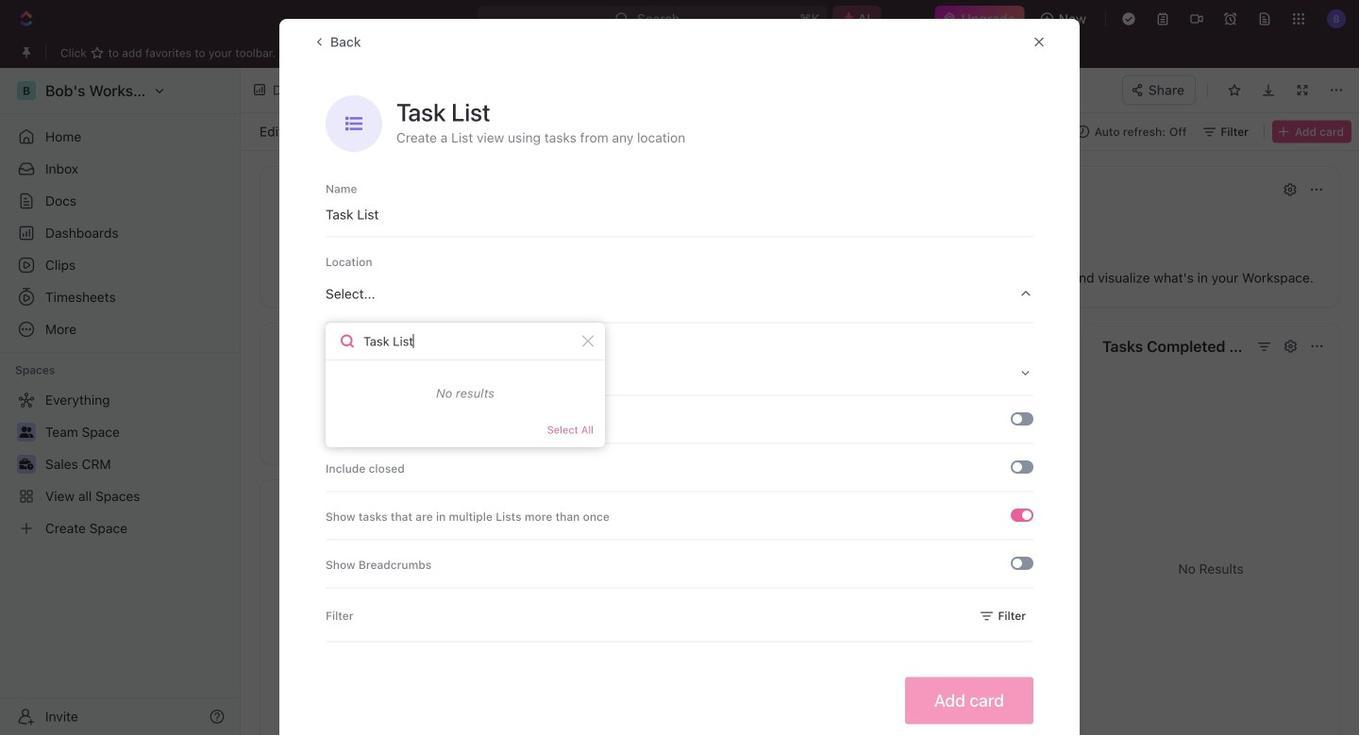 Task type: vqa. For each thing, say whether or not it's contained in the screenshot.
text box
yes



Task type: locate. For each thing, give the bounding box(es) containing it.
None text field
[[372, 79, 670, 102]]

Search Spaces, Folders, Lists text field
[[326, 323, 605, 361]]

tree
[[8, 385, 232, 544]]



Task type: describe. For each thing, give the bounding box(es) containing it.
Card name text field
[[326, 197, 1034, 232]]

tree inside 'sidebar' navigation
[[8, 385, 232, 544]]

sidebar navigation
[[0, 68, 241, 735]]



